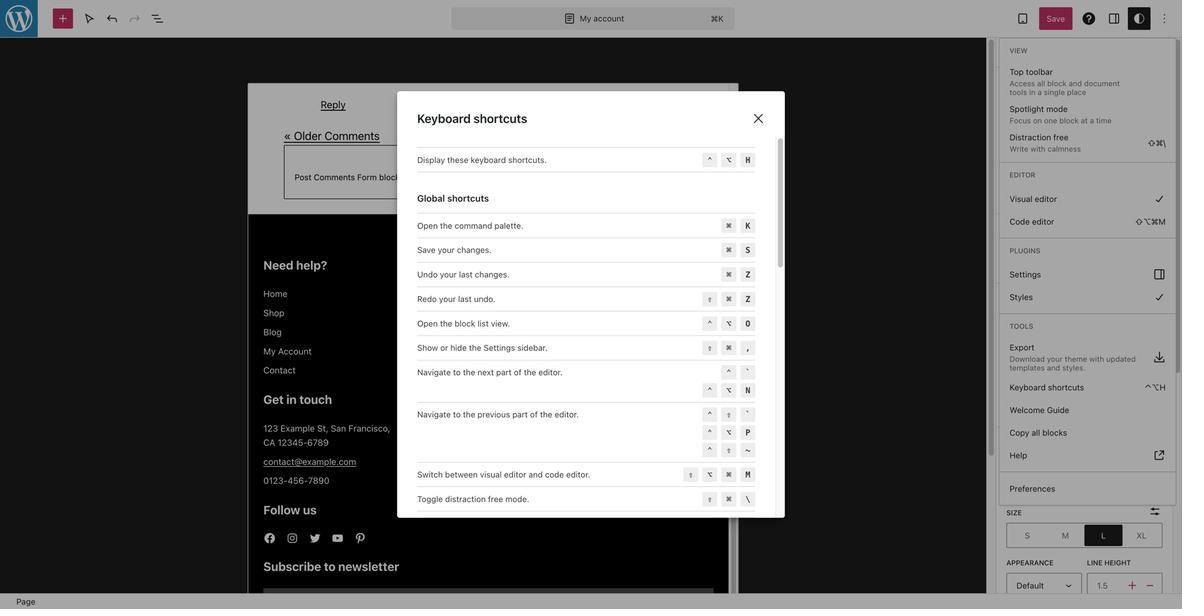 Task type: locate. For each thing, give the bounding box(es) containing it.
⌥ left h
[[726, 155, 731, 165]]

7 ⌘ from the top
[[726, 495, 731, 504]]

0 vertical spatial editor.
[[538, 368, 563, 377]]

shift command z element
[[700, 292, 755, 306]]

the right previous
[[540, 410, 552, 419]]

your right redo
[[439, 294, 456, 304]]

2 ` from the top
[[745, 410, 750, 420]]

and left styles.
[[1047, 364, 1060, 372]]

1 vertical spatial m
[[1062, 531, 1069, 540]]

undo.
[[474, 294, 495, 304]]

2 vertical spatial shortcuts
[[1048, 383, 1084, 392]]

2 vertical spatial editor
[[504, 470, 526, 479]]

0 vertical spatial s
[[745, 246, 750, 255]]

⌥ inside control option n 'element'
[[726, 386, 731, 395]]

navigate for navigate to the previous part of the editor.
[[417, 410, 451, 419]]

command z element
[[719, 268, 755, 282]]

`
[[745, 368, 750, 377], [745, 410, 750, 420]]

` up n
[[745, 368, 750, 377]]

right image inside the visual editor button
[[1152, 191, 1167, 206]]

the left next
[[463, 368, 475, 377]]

distraction free write with calmness
[[1010, 132, 1081, 153]]

save your changes.
[[417, 245, 492, 255]]

0 vertical spatial `
[[745, 368, 750, 377]]

my account
[[580, 14, 624, 23]]

1 vertical spatial settings
[[484, 343, 515, 353]]

0 vertical spatial to
[[453, 368, 461, 377]]

part right previous
[[512, 410, 528, 419]]

⌃ inside control option n 'element'
[[707, 386, 712, 395]]

⌃
[[707, 155, 712, 165], [707, 319, 712, 328], [726, 368, 731, 377], [707, 386, 712, 395], [707, 410, 712, 420], [707, 428, 712, 437], [707, 446, 712, 455]]

⌥ up control shift tilde element
[[726, 428, 731, 437]]

visual editor button
[[1005, 187, 1171, 210]]

0 vertical spatial last
[[459, 270, 473, 279]]

1 horizontal spatial free
[[1053, 132, 1068, 142]]

and inside export download your theme with updated templates and styles.
[[1047, 364, 1060, 372]]

⌃ up control shift tilde element
[[707, 428, 712, 437]]

keyboard
[[417, 111, 471, 126], [1010, 383, 1046, 392]]

0 horizontal spatial s
[[745, 246, 750, 255]]

0 vertical spatial keyboard shortcuts
[[417, 111, 527, 126]]

hide
[[450, 343, 467, 353]]

0 vertical spatial editor
[[1035, 194, 1057, 203]]

a right at
[[1090, 116, 1094, 125]]

1 horizontal spatial and
[[1047, 364, 1060, 372]]

⌃ for o
[[707, 319, 712, 328]]

⇧ inside shift option command m element
[[688, 470, 693, 480]]

show
[[417, 343, 438, 353]]

editor. for navigate to the previous part of the editor.
[[555, 410, 579, 419]]

⌃ up control option n 'element' on the bottom of the page
[[726, 368, 731, 377]]

global shortcuts
[[417, 193, 489, 204]]

free left mode.
[[488, 494, 503, 504]]

export
[[1010, 343, 1034, 352]]

with inside the "distraction free write with calmness"
[[1031, 144, 1045, 153]]

editor. right code
[[566, 470, 590, 479]]

` inside control backtick element
[[745, 368, 750, 377]]

templates
[[1010, 364, 1045, 372]]

0 vertical spatial of
[[514, 368, 522, 377]]

0 horizontal spatial part
[[496, 368, 512, 377]]

of right previous
[[530, 410, 538, 419]]

shift option command m element
[[681, 468, 755, 482]]

⌃ up control option p element
[[707, 410, 712, 420]]

settings
[[1010, 270, 1041, 279], [484, 343, 515, 353]]

1 vertical spatial to
[[453, 410, 461, 419]]

editor right visual at the bottom of the page
[[504, 470, 526, 479]]

to for next
[[453, 368, 461, 377]]

1 horizontal spatial a
[[1090, 116, 1094, 125]]

1 horizontal spatial keyboard shortcuts
[[1010, 383, 1084, 392]]

right image up "set custom size" "image"
[[1152, 448, 1167, 463]]

block left at
[[1059, 116, 1079, 125]]

⌥ for o
[[726, 319, 731, 328]]

of
[[514, 368, 522, 377], [530, 410, 538, 419]]

to
[[453, 368, 461, 377], [453, 410, 461, 419]]

0 horizontal spatial keyboard shortcuts
[[417, 111, 527, 126]]

1 vertical spatial changes.
[[475, 270, 510, 279]]

changes. up undo.
[[475, 270, 510, 279]]

all inside copy all blocks button
[[1032, 428, 1040, 437]]

o
[[745, 319, 750, 328]]

open up the save
[[417, 221, 438, 230]]

navigate down show
[[417, 368, 451, 377]]

1 horizontal spatial settings
[[1010, 270, 1041, 279]]

⇧ inside control shift tilde element
[[726, 446, 731, 455]]

2 vertical spatial and
[[529, 470, 543, 479]]

styles up the top
[[1006, 47, 1031, 57]]

free
[[1053, 132, 1068, 142], [488, 494, 503, 504]]

2 vertical spatial block
[[455, 319, 475, 328]]

s down k
[[745, 246, 750, 255]]

copy
[[1010, 428, 1029, 437]]

1 vertical spatial shortcuts
[[447, 193, 489, 204]]

control option o element
[[700, 316, 755, 331]]

⌘ up the "command z" element
[[726, 246, 731, 255]]

1 horizontal spatial with
[[1089, 355, 1104, 364]]

z up "o"
[[745, 295, 750, 304]]

the left previous
[[463, 410, 475, 419]]

with right theme
[[1089, 355, 1104, 364]]

⌘ inside the "command z" element
[[726, 270, 731, 279]]

s
[[745, 246, 750, 255], [1025, 531, 1030, 540]]

h
[[745, 155, 750, 165]]

xl
[[1137, 531, 1147, 540]]

free inside list
[[488, 494, 503, 504]]

on
[[1033, 116, 1042, 125]]

⌥ for ⌘
[[707, 470, 712, 480]]

1 vertical spatial `
[[745, 410, 750, 420]]

⇧⌘\
[[1148, 138, 1166, 148]]

` inside control shift backtick element
[[745, 410, 750, 420]]

editor right 'visual'
[[1035, 194, 1057, 203]]

⌥ left "o"
[[726, 319, 731, 328]]

with
[[1031, 144, 1045, 153], [1089, 355, 1104, 364]]

save
[[417, 245, 436, 255]]

0 horizontal spatial keyboard
[[417, 111, 471, 126]]

free up 'calmness'
[[1053, 132, 1068, 142]]

top
[[1010, 67, 1024, 76]]

⇧ inside control shift backtick element
[[726, 410, 731, 420]]

block down toolbar
[[1047, 79, 1067, 88]]

⌃ up shift command comma element
[[707, 319, 712, 328]]

keyboard
[[471, 155, 506, 164]]

the
[[440, 221, 452, 230], [440, 319, 452, 328], [469, 343, 481, 353], [463, 368, 475, 377], [524, 368, 536, 377], [463, 410, 475, 419], [540, 410, 552, 419]]

list
[[417, 213, 755, 536]]

0 vertical spatial with
[[1031, 144, 1045, 153]]

5 ⌘ from the top
[[726, 343, 731, 353]]

keyboard shortcuts up display these keyboard shortcuts.
[[417, 111, 527, 126]]

0 horizontal spatial m
[[745, 470, 750, 480]]

0 vertical spatial m
[[745, 470, 750, 480]]

open up show
[[417, 319, 438, 328]]

keyboard inside tools group
[[1010, 383, 1046, 392]]

free inside the "distraction free write with calmness"
[[1053, 132, 1068, 142]]

between
[[445, 470, 478, 479]]

in
[[1029, 88, 1035, 97]]

z
[[745, 270, 750, 279], [745, 295, 750, 304]]

next
[[478, 368, 494, 377]]

1 vertical spatial a
[[1090, 116, 1094, 125]]

1 ` from the top
[[745, 368, 750, 377]]

2 right image from the top
[[1152, 267, 1167, 282]]

⌃ for ~
[[707, 446, 712, 455]]

s up appearance at the right bottom of the page
[[1025, 531, 1030, 540]]

3 right image from the top
[[1152, 350, 1167, 365]]

2 ⌘ from the top
[[726, 246, 731, 255]]

block left list on the bottom of page
[[455, 319, 475, 328]]

m right "s" button
[[1062, 531, 1069, 540]]

1.5 number field
[[1087, 573, 1125, 598]]

1 vertical spatial of
[[530, 410, 538, 419]]

m
[[745, 470, 750, 480], [1062, 531, 1069, 540]]

0 horizontal spatial and
[[529, 470, 543, 479]]

right image up the "⇧⌥⌘m" at the right of the page
[[1152, 191, 1167, 206]]

editor.
[[538, 368, 563, 377], [555, 410, 579, 419], [566, 470, 590, 479]]

editor. for navigate to the next part of the editor.
[[538, 368, 563, 377]]

the up save your changes.
[[440, 221, 452, 230]]

⌥ for n
[[726, 386, 731, 395]]

m up \
[[745, 470, 750, 480]]

welcome
[[1010, 405, 1045, 415]]

editor inside button
[[1035, 194, 1057, 203]]

⌃ inside control option p element
[[707, 428, 712, 437]]

to for previous
[[453, 410, 461, 419]]

⌃ inside control option o element
[[707, 319, 712, 328]]

⌘ up control option o element
[[726, 295, 731, 304]]

control shift backtick element
[[700, 408, 755, 422]]

0 vertical spatial all
[[1037, 79, 1045, 88]]

changes. down command
[[457, 245, 492, 255]]

1 navigate from the top
[[417, 368, 451, 377]]

0 vertical spatial block
[[1047, 79, 1067, 88]]

code
[[1010, 217, 1030, 226]]

1 horizontal spatial keyboard
[[1010, 383, 1046, 392]]

⇧ inside shift command z element
[[707, 295, 712, 304]]

1 vertical spatial and
[[1047, 364, 1060, 372]]

⇧ inside shift command comma element
[[707, 343, 712, 353]]

download
[[1010, 355, 1045, 364]]

⌃ down control option p element
[[707, 446, 712, 455]]

your for redo
[[439, 294, 456, 304]]

0 vertical spatial navigate
[[417, 368, 451, 377]]

1 vertical spatial block
[[1059, 116, 1079, 125]]

0 vertical spatial part
[[496, 368, 512, 377]]

keyboard shortcuts up welcome guide
[[1010, 383, 1084, 392]]

0 vertical spatial settings
[[1010, 270, 1041, 279]]

control option n element
[[700, 383, 755, 398]]

editor
[[1035, 194, 1057, 203], [1032, 217, 1054, 226], [504, 470, 526, 479]]

quote
[[1027, 78, 1051, 87]]

1 vertical spatial z
[[745, 295, 750, 304]]

⌘ down control shift tilde element
[[726, 470, 731, 480]]

1 horizontal spatial m
[[1062, 531, 1069, 540]]

1 horizontal spatial s
[[1025, 531, 1030, 540]]

and right single
[[1069, 79, 1082, 88]]

0 vertical spatial z
[[745, 270, 750, 279]]

4 right image from the top
[[1152, 448, 1167, 463]]

all
[[1037, 79, 1045, 88], [1032, 428, 1040, 437]]

` up p
[[745, 410, 750, 420]]

tools
[[1010, 322, 1033, 331]]

1 vertical spatial all
[[1032, 428, 1040, 437]]

⌥ inside control option o element
[[726, 319, 731, 328]]

0 vertical spatial and
[[1069, 79, 1082, 88]]

1 vertical spatial keyboard
[[1010, 383, 1046, 392]]

keyboard up display
[[417, 111, 471, 126]]

0 vertical spatial keyboard
[[417, 111, 471, 126]]

⌘ left the ,
[[726, 343, 731, 353]]

a
[[1038, 88, 1042, 97], [1090, 116, 1094, 125]]

style variations
[[1006, 229, 1072, 237]]

⇧ for \
[[707, 495, 712, 504]]

2 vertical spatial editor.
[[566, 470, 590, 479]]

all down toolbar
[[1037, 79, 1045, 88]]

a inside spotlight mode focus on one block at a time
[[1090, 116, 1094, 125]]

1 vertical spatial s
[[1025, 531, 1030, 540]]

part
[[496, 368, 512, 377], [512, 410, 528, 419]]

editor. up code
[[555, 410, 579, 419]]

all up typography
[[1032, 428, 1040, 437]]

⌥
[[726, 155, 731, 165], [726, 319, 731, 328], [726, 386, 731, 395], [726, 428, 731, 437], [707, 470, 712, 480]]

one
[[1044, 116, 1057, 125]]

control shift tilde element
[[700, 443, 755, 458]]

copy all blocks button
[[1005, 421, 1171, 444]]

single
[[1044, 88, 1065, 97]]

⌃ for `
[[707, 410, 712, 420]]

1 open from the top
[[417, 221, 438, 230]]

0 horizontal spatial free
[[488, 494, 503, 504]]

m inside list
[[745, 470, 750, 480]]

welcome guide button
[[1005, 399, 1171, 421]]

⌃ inside control option h element
[[707, 155, 712, 165]]

your left theme
[[1047, 355, 1063, 364]]

⌘ up shift command z element
[[726, 270, 731, 279]]

control option h element
[[700, 153, 755, 167]]

previous
[[478, 410, 510, 419]]

0 horizontal spatial with
[[1031, 144, 1045, 153]]

of for next
[[514, 368, 522, 377]]

3 ⌘ from the top
[[726, 270, 731, 279]]

1 vertical spatial editor
[[1032, 217, 1054, 226]]

2 to from the top
[[453, 410, 461, 419]]

⌥ down control backtick element at the right of page
[[726, 386, 731, 395]]

editor up style variations
[[1032, 217, 1054, 226]]

open for open the command palette.
[[417, 221, 438, 230]]

z down command s element on the top of the page
[[745, 270, 750, 279]]

⇧ for ⌘
[[688, 470, 693, 480]]

4 ⌘ from the top
[[726, 295, 731, 304]]

editor. down sidebar.
[[538, 368, 563, 377]]

and left code
[[529, 470, 543, 479]]

0 horizontal spatial a
[[1038, 88, 1042, 97]]

these
[[447, 155, 468, 164]]

the right hide
[[469, 343, 481, 353]]

⌃ left h
[[707, 155, 712, 165]]

visual editor
[[1010, 194, 1057, 203]]

redo image
[[127, 11, 142, 26]]

styles inside button
[[1010, 292, 1033, 302]]

1 horizontal spatial of
[[530, 410, 538, 419]]

open for open the block list view.
[[417, 319, 438, 328]]

guide
[[1047, 405, 1069, 415]]

to left previous
[[453, 410, 461, 419]]

part for previous
[[512, 410, 528, 419]]

global
[[417, 193, 445, 204]]

2 horizontal spatial and
[[1069, 79, 1082, 88]]

your inside export download your theme with updated templates and styles.
[[1047, 355, 1063, 364]]

⌥ inside control option h element
[[726, 155, 731, 165]]

right image inside settings button
[[1152, 267, 1167, 282]]

list containing open the command palette.
[[417, 213, 755, 536]]

⇧ inside shift command element
[[707, 495, 712, 504]]

at
[[1081, 116, 1088, 125]]

0 horizontal spatial settings
[[484, 343, 515, 353]]

⌃ inside control shift backtick element
[[707, 410, 712, 420]]

export download your theme with updated templates and styles.
[[1010, 343, 1136, 372]]

last left undo.
[[458, 294, 472, 304]]

right image up right image
[[1152, 267, 1167, 282]]

last for undo.
[[458, 294, 472, 304]]

updated
[[1106, 355, 1136, 364]]

⌃ inside control shift tilde element
[[707, 446, 712, 455]]

2 navigate from the top
[[417, 410, 451, 419]]

2 open from the top
[[417, 319, 438, 328]]

help link
[[1005, 444, 1171, 467]]

Small button
[[1008, 525, 1046, 546]]

⌘ left k
[[726, 221, 731, 231]]

settings down plain
[[1010, 270, 1041, 279]]

1 horizontal spatial part
[[512, 410, 528, 419]]

with down distraction
[[1031, 144, 1045, 153]]

1 vertical spatial styles
[[1010, 292, 1033, 302]]

close image
[[751, 111, 766, 126]]

⌃ down control backtick element at the right of page
[[707, 386, 712, 395]]

last up redo your last undo.
[[459, 270, 473, 279]]

undo your last changes.
[[417, 270, 510, 279]]

0 vertical spatial styles
[[1006, 47, 1031, 57]]

1 vertical spatial part
[[512, 410, 528, 419]]

⌥ down control shift tilde element
[[707, 470, 712, 480]]

shortcuts up keyboard
[[474, 111, 527, 126]]

6 ⌘ from the top
[[726, 470, 731, 480]]

settings inside button
[[1010, 270, 1041, 279]]

decrement image
[[1142, 578, 1157, 593]]

mode.
[[505, 494, 529, 504]]

your right the save
[[438, 245, 455, 255]]

navigate left previous
[[417, 410, 451, 419]]

block inside list
[[455, 319, 475, 328]]

command s element
[[719, 243, 755, 258]]

k
[[745, 221, 750, 231]]

⌥ inside shift option command m element
[[707, 470, 712, 480]]

1 vertical spatial open
[[417, 319, 438, 328]]

navigate
[[417, 368, 451, 377], [417, 410, 451, 419]]

1 ⌘ from the top
[[726, 221, 731, 231]]

0 horizontal spatial of
[[514, 368, 522, 377]]

right image up ⌃⌥h
[[1152, 350, 1167, 365]]

1 vertical spatial editor.
[[555, 410, 579, 419]]

part for next
[[496, 368, 512, 377]]

editor
[[1010, 171, 1035, 179]]

1 to from the top
[[453, 368, 461, 377]]

theme
[[1065, 355, 1087, 364]]

⌘ left \
[[726, 495, 731, 504]]

1 vertical spatial free
[[488, 494, 503, 504]]

0 vertical spatial open
[[417, 221, 438, 230]]

editor top bar region
[[0, 0, 1182, 38]]

l
[[1101, 531, 1106, 540]]

block
[[1047, 79, 1067, 88], [1059, 116, 1079, 125], [455, 319, 475, 328]]

shortcuts down styles.
[[1048, 383, 1084, 392]]

option f10 element
[[709, 517, 755, 531]]

view.
[[491, 319, 510, 328]]

to down hide
[[453, 368, 461, 377]]

0 vertical spatial a
[[1038, 88, 1042, 97]]

list inside scrollable section 'document'
[[417, 213, 755, 536]]

⌘ inside shift command z element
[[726, 295, 731, 304]]

top toolbar access all block and document tools in a single place
[[1010, 67, 1120, 97]]

⌃ for h
[[707, 155, 712, 165]]

1 vertical spatial navigate
[[417, 410, 451, 419]]

keyboard down templates
[[1010, 383, 1046, 392]]

settings down view.
[[484, 343, 515, 353]]

0 vertical spatial free
[[1053, 132, 1068, 142]]

write
[[1010, 144, 1028, 153]]

part right next
[[496, 368, 512, 377]]

navigate to the next part of the editor.
[[417, 368, 563, 377]]

1 right image from the top
[[1152, 191, 1167, 206]]

1 vertical spatial last
[[458, 294, 472, 304]]

1 vertical spatial keyboard shortcuts
[[1010, 383, 1084, 392]]

keyboard shortcuts
[[417, 111, 527, 126], [1010, 383, 1084, 392]]

styles up tools
[[1010, 292, 1033, 302]]

right image
[[1152, 290, 1167, 305]]

right image for code editor
[[1152, 191, 1167, 206]]

your right undo
[[440, 270, 457, 279]]

s inside list
[[745, 246, 750, 255]]

1 vertical spatial with
[[1089, 355, 1104, 364]]

⌃⌥h
[[1145, 383, 1166, 392]]

of down sidebar.
[[514, 368, 522, 377]]

a right in
[[1038, 88, 1042, 97]]

shortcuts up open the command palette.
[[447, 193, 489, 204]]

shortcuts inside tools group
[[1048, 383, 1084, 392]]

navigate for navigate to the next part of the editor.
[[417, 368, 451, 377]]

⌥ inside control option p element
[[726, 428, 731, 437]]

right image
[[1152, 191, 1167, 206], [1152, 267, 1167, 282], [1152, 350, 1167, 365], [1152, 448, 1167, 463]]



Task type: vqa. For each thing, say whether or not it's contained in the screenshot.
the Bottles
no



Task type: describe. For each thing, give the bounding box(es) containing it.
Large button
[[1084, 525, 1123, 546]]

right image for styles
[[1152, 267, 1167, 282]]

shift command comma element
[[700, 341, 755, 355]]

display
[[417, 155, 445, 164]]

shift command element
[[700, 492, 755, 507]]

color
[[1006, 294, 1027, 303]]

scrollable section document
[[397, 91, 785, 609]]

style
[[1006, 229, 1028, 237]]

editor group
[[1005, 187, 1171, 233]]

keyboard shortcuts inside scrollable section 'document'
[[417, 111, 527, 126]]

code
[[545, 470, 564, 479]]

plain button
[[1007, 246, 1162, 268]]

welcome guide
[[1010, 405, 1069, 415]]

access
[[1010, 79, 1035, 88]]

your for save
[[438, 245, 455, 255]]

plain
[[1015, 252, 1034, 261]]

block inside spotlight mode focus on one block at a time
[[1059, 116, 1079, 125]]

0 vertical spatial shortcuts
[[474, 111, 527, 126]]

navigate to the previous part of the editor.
[[417, 410, 579, 419]]

~
[[745, 446, 750, 455]]

⌘ inside shift command element
[[726, 495, 731, 504]]

and inside list
[[529, 470, 543, 479]]

⌥ for h
[[726, 155, 731, 165]]

and inside top toolbar access all block and document tools in a single place
[[1069, 79, 1082, 88]]

font size option group
[[1006, 523, 1163, 548]]

⌘ inside shift command comma element
[[726, 343, 731, 353]]

⌃ for p
[[707, 428, 712, 437]]

plugins group
[[1005, 263, 1171, 309]]

block inside top toolbar access all block and document tools in a single place
[[1047, 79, 1067, 88]]

m inside button
[[1062, 531, 1069, 540]]

the down sidebar.
[[524, 368, 536, 377]]

⇧⌥⌘m
[[1135, 217, 1166, 226]]

toggle distraction free mode.
[[417, 494, 529, 504]]

view group
[[1005, 63, 1171, 157]]

blocks
[[1042, 428, 1067, 437]]

s inside button
[[1025, 531, 1030, 540]]

editor for visual editor
[[1035, 194, 1057, 203]]

spotlight
[[1010, 104, 1044, 114]]

time
[[1096, 116, 1112, 125]]

editor inside list
[[504, 470, 526, 479]]

spotlight mode focus on one block at a time
[[1010, 104, 1112, 125]]

redo
[[417, 294, 437, 304]]

your for undo
[[440, 270, 457, 279]]

options menu
[[999, 38, 1176, 505]]

tools group
[[1005, 339, 1171, 467]]

n
[[745, 386, 750, 395]]

distraction
[[1010, 132, 1051, 142]]

show or hide the settings sidebar.
[[417, 343, 548, 353]]

⌘ inside shift option command m element
[[726, 470, 731, 480]]

2 z from the top
[[745, 295, 750, 304]]

copy all blocks
[[1010, 428, 1067, 437]]

appearance
[[1006, 559, 1053, 567]]

right image for keyboard shortcuts
[[1152, 350, 1167, 365]]

a inside top toolbar access all block and document tools in a single place
[[1038, 88, 1042, 97]]

undo
[[417, 270, 438, 279]]

Extra Large button
[[1123, 525, 1161, 546]]

styles image
[[1132, 11, 1147, 26]]

size
[[1006, 509, 1022, 517]]

sidebar.
[[517, 343, 548, 353]]

place
[[1067, 88, 1086, 97]]

open the command palette.
[[417, 221, 523, 230]]

page
[[16, 597, 35, 606]]

shortcuts.
[[508, 155, 547, 164]]

with inside export download your theme with updated templates and styles.
[[1089, 355, 1104, 364]]

toggle
[[417, 494, 443, 504]]

my
[[580, 14, 591, 23]]

site icon image
[[0, 0, 39, 39]]

tools
[[1010, 88, 1027, 97]]

,
[[745, 343, 750, 353]]

switch between visual editor and code editor.
[[417, 470, 590, 479]]

redo your last undo.
[[417, 294, 495, 304]]

toolbar
[[1026, 67, 1053, 76]]

0 vertical spatial changes.
[[457, 245, 492, 255]]

focus
[[1010, 116, 1031, 125]]

f10
[[736, 519, 750, 529]]

typography
[[1006, 438, 1053, 448]]

control backtick element
[[700, 365, 755, 380]]

\
[[745, 495, 750, 504]]

⌘ inside command s element
[[726, 246, 731, 255]]

set custom size image
[[1147, 504, 1163, 519]]

plugins
[[1010, 247, 1040, 255]]

⌥ for p
[[726, 428, 731, 437]]

styles.
[[1062, 364, 1085, 372]]

calmness
[[1048, 144, 1081, 153]]

right image inside help link
[[1152, 448, 1167, 463]]

open the block list view.
[[417, 319, 510, 328]]

view
[[1010, 47, 1027, 55]]

⌃ inside control backtick element
[[726, 368, 731, 377]]

⌘k
[[711, 14, 724, 23]]

increment image
[[1125, 578, 1140, 593]]

undo image
[[104, 11, 120, 26]]

visual
[[1010, 194, 1032, 203]]

⌃ for n
[[707, 386, 712, 395]]

size element
[[1006, 508, 1022, 518]]

command k element
[[719, 219, 755, 233]]

Medium button
[[1046, 525, 1084, 546]]

settings inside scrollable section 'document'
[[484, 343, 515, 353]]

or
[[440, 343, 448, 353]]

distraction
[[445, 494, 486, 504]]

styles button
[[1005, 286, 1171, 309]]

navigate to the previous view image
[[1006, 75, 1022, 90]]

control option p element
[[700, 425, 755, 440]]

preferences
[[1010, 484, 1055, 494]]

settings button
[[1005, 263, 1171, 286]]

switch
[[417, 470, 443, 479]]

preferences button
[[1005, 477, 1171, 500]]

p
[[745, 428, 750, 437]]

account
[[594, 14, 624, 23]]

all inside top toolbar access all block and document tools in a single place
[[1037, 79, 1045, 88]]

⇧ for ,
[[707, 343, 712, 353]]

code editor
[[1010, 217, 1054, 226]]

1 z from the top
[[745, 270, 750, 279]]

display these keyboard shortcuts.
[[417, 155, 547, 164]]

help
[[1010, 451, 1027, 460]]

palette.
[[494, 221, 523, 230]]

⌘ inside command k element
[[726, 221, 731, 231]]

keyboard inside scrollable section 'document'
[[417, 111, 471, 126]]

list
[[478, 319, 489, 328]]

of for previous
[[530, 410, 538, 419]]

last for changes.
[[459, 270, 473, 279]]

options image
[[1157, 11, 1172, 26]]

editor for code editor
[[1032, 217, 1054, 226]]

⇧ for z
[[707, 295, 712, 304]]

the up or
[[440, 319, 452, 328]]

keyboard shortcuts inside tools group
[[1010, 383, 1084, 392]]

document
[[1084, 79, 1120, 88]]



